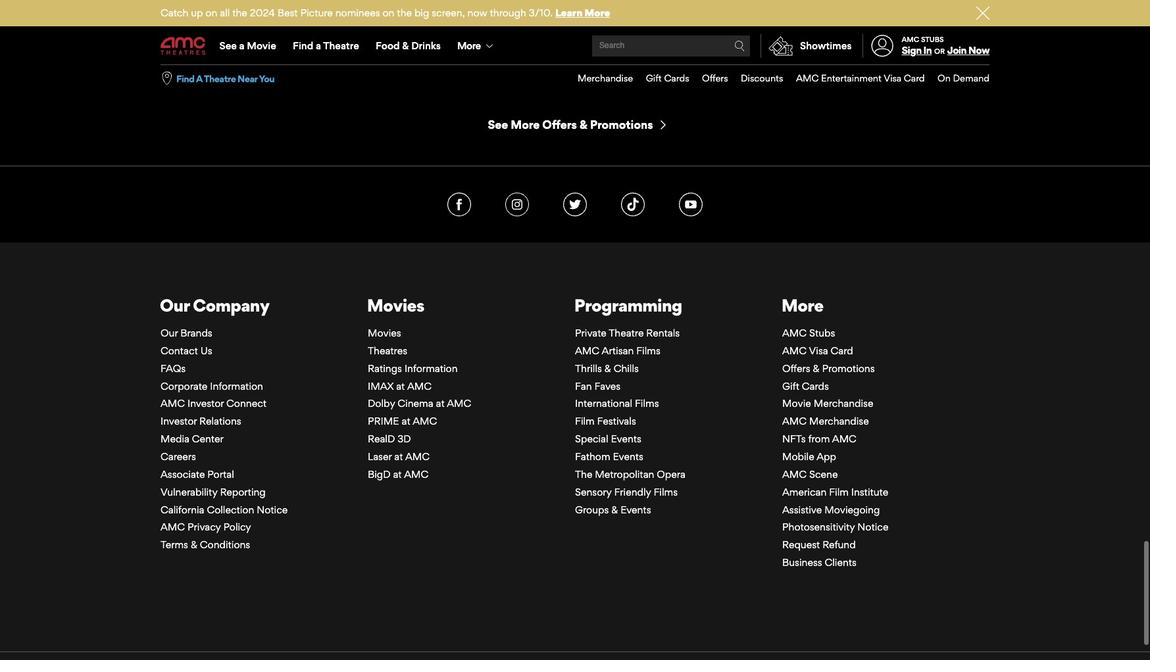 Task type: locate. For each thing, give the bounding box(es) containing it.
1 horizontal spatial see
[[488, 118, 508, 132]]

notice down 'reporting'
[[257, 504, 288, 516]]

footer
[[0, 166, 1151, 661]]

menu containing more
[[161, 28, 990, 65]]

amc tiktok image
[[621, 193, 645, 217], [621, 193, 645, 217]]

find inside "button"
[[176, 73, 195, 84]]

1 horizontal spatial on
[[383, 7, 395, 19]]

1 vertical spatial gift
[[783, 380, 800, 393]]

institute
[[852, 486, 889, 499]]

1 vertical spatial cards
[[802, 380, 829, 393]]

1 vertical spatial investor
[[161, 416, 197, 428]]

amc facebook image
[[448, 193, 471, 217], [448, 193, 471, 217]]

chills
[[614, 363, 639, 375]]

1 vertical spatial movie
[[783, 398, 812, 410]]

2 vertical spatial merchandise
[[810, 416, 869, 428]]

0 horizontal spatial card
[[831, 345, 854, 357]]

stubs
[[921, 35, 944, 44], [810, 327, 836, 340]]

all
[[220, 7, 230, 19]]

stubs up in
[[921, 35, 944, 44]]

0 horizontal spatial film
[[575, 416, 595, 428]]

theatre right a
[[204, 73, 236, 84]]

1 vertical spatial card
[[831, 345, 854, 357]]

film inside private theatre rentals amc artisan films thrills & chills fan faves international films film festivals special events fathom events the metropolitan opera sensory friendly films groups & events
[[575, 416, 595, 428]]

information up imax at amc link
[[405, 363, 458, 375]]

user profile image
[[864, 35, 901, 57]]

our up the contact
[[161, 327, 178, 340]]

visa down amc stubs link
[[809, 345, 829, 357]]

1 vertical spatial stubs
[[810, 327, 836, 340]]

artisan
[[602, 345, 634, 357]]

1 horizontal spatial film
[[830, 486, 849, 499]]

a down picture
[[316, 39, 321, 52]]

best
[[278, 7, 298, 19]]

0 horizontal spatial on
[[206, 7, 217, 19]]

0 horizontal spatial find
[[176, 73, 195, 84]]

see a movie
[[220, 39, 276, 52]]

0 vertical spatial investor
[[188, 398, 224, 410]]

& up faves
[[605, 363, 611, 375]]

corporate
[[161, 380, 208, 393]]

0 vertical spatial find
[[293, 39, 313, 52]]

movies inside movies theatres ratings information imax at amc dolby cinema at amc prime at amc reald 3d laser at amc bigd at amc
[[368, 327, 401, 340]]

0 horizontal spatial theatre
[[204, 73, 236, 84]]

visa down user profile image on the top right of the page
[[884, 72, 902, 84]]

sign
[[902, 44, 922, 57]]

0 horizontal spatial notice
[[257, 504, 288, 516]]

0 horizontal spatial gift
[[646, 72, 662, 84]]

gift cards
[[646, 72, 690, 84]]

rentals
[[647, 327, 680, 340]]

promotions down merchandise link
[[590, 118, 653, 132]]

our up our brands link
[[160, 295, 190, 316]]

notice inside our brands contact us faqs corporate information amc investor connect investor relations media center careers associate portal vulnerability reporting california collection notice amc privacy policy terms & conditions
[[257, 504, 288, 516]]

menu down learn
[[161, 28, 990, 65]]

stubs up amc visa card link
[[810, 327, 836, 340]]

discounts link
[[728, 65, 784, 92]]

sign in button
[[902, 44, 932, 57]]

join now button
[[948, 44, 990, 57]]

notice down moviegoing
[[858, 522, 889, 534]]

amc twitter image
[[563, 193, 587, 217], [563, 193, 587, 217]]

the left big
[[397, 7, 412, 19]]

& right the food
[[402, 39, 409, 52]]

private
[[575, 327, 607, 340]]

merchandise down movie merchandise link
[[810, 416, 869, 428]]

0 horizontal spatial cards
[[664, 72, 690, 84]]

1 vertical spatial our
[[161, 327, 178, 340]]

offers down amc visa card link
[[783, 363, 811, 375]]

or
[[935, 47, 945, 56]]

0 vertical spatial theatre
[[323, 39, 359, 52]]

0 vertical spatial cards
[[664, 72, 690, 84]]

2 vertical spatial events
[[621, 504, 651, 516]]

ratings
[[368, 363, 402, 375]]

film
[[575, 416, 595, 428], [830, 486, 849, 499]]

amc visa card link
[[783, 345, 854, 357]]

information up connect
[[210, 380, 263, 393]]

stubs inside amc stubs sign in or join now
[[921, 35, 944, 44]]

0 vertical spatial gift cards link
[[633, 65, 690, 92]]

groups
[[575, 504, 609, 516]]

movie up amc merchandise link
[[783, 398, 812, 410]]

2 horizontal spatial theatre
[[609, 327, 644, 340]]

on left 'all'
[[206, 7, 217, 19]]

moviegoing
[[825, 504, 880, 516]]

movie
[[247, 39, 276, 52], [783, 398, 812, 410]]

gift down search the amc website text field
[[646, 72, 662, 84]]

1 vertical spatial visa
[[809, 345, 829, 357]]

business
[[783, 557, 823, 569]]

gift up movie merchandise link
[[783, 380, 800, 393]]

2 vertical spatial theatre
[[609, 327, 644, 340]]

sign in or join amc stubs element
[[863, 28, 990, 65]]

amc up app
[[833, 433, 857, 446]]

offers left discounts
[[702, 72, 728, 84]]

amc up thrills at the bottom of the page
[[575, 345, 600, 357]]

1 horizontal spatial gift
[[783, 380, 800, 393]]

theatre up artisan
[[609, 327, 644, 340]]

events up the metropolitan opera link
[[613, 451, 644, 463]]

1 horizontal spatial promotions
[[822, 363, 875, 375]]

1 horizontal spatial card
[[904, 72, 925, 84]]

cards up movie merchandise link
[[802, 380, 829, 393]]

investor up media
[[161, 416, 197, 428]]

gift cards link down search the amc website text field
[[633, 65, 690, 92]]

our company
[[160, 295, 269, 316]]

international films link
[[575, 398, 659, 410]]

cards inside amc stubs amc visa card offers & promotions gift cards movie merchandise amc merchandise nfts from amc mobile app amc scene american film institute assistive moviegoing photosensitivity notice request refund business clients
[[802, 380, 829, 393]]

more
[[585, 7, 610, 19], [457, 39, 481, 52], [511, 118, 540, 132], [782, 295, 824, 316]]

0 vertical spatial films
[[637, 345, 661, 357]]

screen,
[[432, 7, 465, 19]]

amc youtube image
[[679, 193, 703, 217], [679, 193, 703, 217]]

movies
[[367, 295, 425, 316], [368, 327, 401, 340]]

0 vertical spatial notice
[[257, 504, 288, 516]]

amc inside private theatre rentals amc artisan films thrills & chills fan faves international films film festivals special events fathom events the metropolitan opera sensory friendly films groups & events
[[575, 345, 600, 357]]

theatre inside "button"
[[204, 73, 236, 84]]

stubs inside amc stubs amc visa card offers & promotions gift cards movie merchandise amc merchandise nfts from amc mobile app amc scene american film institute assistive moviegoing photosensitivity notice request refund business clients
[[810, 327, 836, 340]]

amc logo image
[[161, 37, 207, 55], [161, 37, 207, 55]]

movie down 2024
[[247, 39, 276, 52]]

1 horizontal spatial find
[[293, 39, 313, 52]]

amc up the nfts
[[783, 416, 807, 428]]

prime at amc link
[[368, 416, 437, 428]]

merchandise up see more offers & promotions 'link'
[[578, 72, 633, 84]]

connect
[[226, 398, 267, 410]]

0 vertical spatial information
[[405, 363, 458, 375]]

cards down search the amc website text field
[[664, 72, 690, 84]]

promotions inside amc stubs amc visa card offers & promotions gift cards movie merchandise amc merchandise nfts from amc mobile app amc scene american film institute assistive moviegoing photosensitivity notice request refund business clients
[[822, 363, 875, 375]]

1 horizontal spatial stubs
[[921, 35, 944, 44]]

faves
[[595, 380, 621, 393]]

films
[[637, 345, 661, 357], [635, 398, 659, 410], [654, 486, 678, 499]]

find left a
[[176, 73, 195, 84]]

movies for movies theatres ratings information imax at amc dolby cinema at amc prime at amc reald 3d laser at amc bigd at amc
[[368, 327, 401, 340]]

visa inside menu
[[884, 72, 902, 84]]

films down rentals
[[637, 345, 661, 357]]

at down laser at amc link
[[393, 469, 402, 481]]

0 vertical spatial visa
[[884, 72, 902, 84]]

2 horizontal spatial offers
[[783, 363, 811, 375]]

mobile app link
[[783, 451, 837, 463]]

american
[[783, 486, 827, 499]]

1 vertical spatial menu
[[565, 65, 990, 92]]

amc stubs link
[[783, 327, 836, 340]]

offers inside amc stubs amc visa card offers & promotions gift cards movie merchandise amc merchandise nfts from amc mobile app amc scene american film institute assistive moviegoing photosensitivity notice request refund business clients
[[783, 363, 811, 375]]

amc investor connect link
[[161, 398, 267, 410]]

policy
[[223, 522, 251, 534]]

0 horizontal spatial information
[[210, 380, 263, 393]]

1 vertical spatial movies
[[368, 327, 401, 340]]

0 horizontal spatial a
[[239, 39, 245, 52]]

0 horizontal spatial see
[[220, 39, 237, 52]]

gift cards link up movie merchandise link
[[783, 380, 829, 393]]

0 horizontal spatial stubs
[[810, 327, 836, 340]]

1 vertical spatial notice
[[858, 522, 889, 534]]

amc
[[902, 35, 920, 44], [796, 72, 819, 84], [783, 327, 807, 340], [575, 345, 600, 357], [783, 345, 807, 357], [407, 380, 432, 393], [161, 398, 185, 410], [447, 398, 472, 410], [413, 416, 437, 428], [783, 416, 807, 428], [833, 433, 857, 446], [405, 451, 430, 463], [404, 469, 429, 481], [783, 469, 807, 481], [161, 522, 185, 534]]

relations
[[200, 416, 241, 428]]

0 vertical spatial movie
[[247, 39, 276, 52]]

0 horizontal spatial gift cards link
[[633, 65, 690, 92]]

notice inside amc stubs amc visa card offers & promotions gift cards movie merchandise amc merchandise nfts from amc mobile app amc scene american film institute assistive moviegoing photosensitivity notice request refund business clients
[[858, 522, 889, 534]]

gift
[[646, 72, 662, 84], [783, 380, 800, 393]]

international
[[575, 398, 633, 410]]

amc down dolby cinema at amc link
[[413, 416, 437, 428]]

movies up theatres link
[[368, 327, 401, 340]]

0 vertical spatial card
[[904, 72, 925, 84]]

american film institute link
[[783, 486, 889, 499]]

films down opera
[[654, 486, 678, 499]]

0 vertical spatial promotions
[[590, 118, 653, 132]]

2 a from the left
[[316, 39, 321, 52]]

0 vertical spatial merchandise
[[578, 72, 633, 84]]

0 vertical spatial our
[[160, 295, 190, 316]]

0 horizontal spatial promotions
[[590, 118, 653, 132]]

1 vertical spatial find
[[176, 73, 195, 84]]

1 horizontal spatial offers
[[702, 72, 728, 84]]

amc privacy policy link
[[161, 522, 251, 534]]

offers
[[702, 72, 728, 84], [543, 118, 577, 132], [783, 363, 811, 375]]

movies up movies link
[[367, 295, 425, 316]]

0 vertical spatial menu
[[161, 28, 990, 65]]

amc up sign
[[902, 35, 920, 44]]

on right nominees
[[383, 7, 395, 19]]

our inside our brands contact us faqs corporate information amc investor connect investor relations media center careers associate portal vulnerability reporting california collection notice amc privacy policy terms & conditions
[[161, 327, 178, 340]]

amc merchandise link
[[783, 416, 869, 428]]

1 vertical spatial see
[[488, 118, 508, 132]]

amc up amc visa card link
[[783, 327, 807, 340]]

promotions down amc visa card link
[[822, 363, 875, 375]]

reporting
[[220, 486, 266, 499]]

2 vertical spatial offers
[[783, 363, 811, 375]]

0 vertical spatial gift
[[646, 72, 662, 84]]

0 horizontal spatial offers
[[543, 118, 577, 132]]

offers down merchandise link
[[543, 118, 577, 132]]

0 horizontal spatial visa
[[809, 345, 829, 357]]

amc instagram image
[[506, 193, 529, 217], [506, 193, 529, 217]]

a up near
[[239, 39, 245, 52]]

special events link
[[575, 433, 642, 446]]

our brands link
[[161, 327, 212, 340]]

movie merchandise link
[[783, 398, 874, 410]]

dolby cinema at amc link
[[368, 398, 472, 410]]

prime
[[368, 416, 399, 428]]

films up festivals
[[635, 398, 659, 410]]

find a theatre link
[[285, 28, 368, 65]]

see a movie link
[[211, 28, 285, 65]]

gift cards link
[[633, 65, 690, 92], [783, 380, 829, 393]]

game day grocery popcorn image
[[506, 0, 990, 43]]

stubs for visa
[[810, 327, 836, 340]]

see for see more offers & promotions
[[488, 118, 508, 132]]

0 vertical spatial offers
[[702, 72, 728, 84]]

see inside see a movie link
[[220, 39, 237, 52]]

1 the from the left
[[232, 7, 247, 19]]

card down sign in button
[[904, 72, 925, 84]]

theatre
[[323, 39, 359, 52], [204, 73, 236, 84], [609, 327, 644, 340]]

1 horizontal spatial movie
[[783, 398, 812, 410]]

card up the offers & promotions link
[[831, 345, 854, 357]]

1 horizontal spatial cards
[[802, 380, 829, 393]]

1 horizontal spatial information
[[405, 363, 458, 375]]

& right terms at the bottom of page
[[191, 539, 197, 552]]

card inside amc stubs amc visa card offers & promotions gift cards movie merchandise amc merchandise nfts from amc mobile app amc scene american film institute assistive moviegoing photosensitivity notice request refund business clients
[[831, 345, 854, 357]]

1 horizontal spatial gift cards link
[[783, 380, 829, 393]]

menu
[[161, 28, 990, 65], [565, 65, 990, 92]]

0 vertical spatial film
[[575, 416, 595, 428]]

1 vertical spatial information
[[210, 380, 263, 393]]

card
[[904, 72, 925, 84], [831, 345, 854, 357]]

catch
[[161, 7, 188, 19]]

investor up the investor relations 'link'
[[188, 398, 224, 410]]

near
[[238, 73, 258, 84]]

& down amc visa card link
[[813, 363, 820, 375]]

0 vertical spatial movies
[[367, 295, 425, 316]]

now
[[969, 44, 990, 57]]

1 horizontal spatial the
[[397, 7, 412, 19]]

1 horizontal spatial theatre
[[323, 39, 359, 52]]

find down picture
[[293, 39, 313, 52]]

film up assistive moviegoing 'link'
[[830, 486, 849, 499]]

film up special
[[575, 416, 595, 428]]

cards inside menu
[[664, 72, 690, 84]]

theatres
[[368, 345, 407, 357]]

events down festivals
[[611, 433, 642, 446]]

1 horizontal spatial a
[[316, 39, 321, 52]]

1 horizontal spatial visa
[[884, 72, 902, 84]]

0 vertical spatial stubs
[[921, 35, 944, 44]]

menu down the showtimes image
[[565, 65, 990, 92]]

1 vertical spatial theatre
[[204, 73, 236, 84]]

on demand link
[[925, 65, 990, 92]]

events down friendly at the bottom of the page
[[621, 504, 651, 516]]

1 vertical spatial promotions
[[822, 363, 875, 375]]

investor relations link
[[161, 416, 241, 428]]

corporate information link
[[161, 380, 263, 393]]

more button
[[449, 28, 504, 65]]

1 vertical spatial gift cards link
[[783, 380, 829, 393]]

assistive moviegoing link
[[783, 504, 880, 516]]

1 vertical spatial film
[[830, 486, 849, 499]]

0 horizontal spatial the
[[232, 7, 247, 19]]

learn
[[556, 7, 583, 19]]

photosensitivity
[[783, 522, 855, 534]]

the right 'all'
[[232, 7, 247, 19]]

the
[[232, 7, 247, 19], [397, 7, 412, 19]]

theatre for a
[[323, 39, 359, 52]]

1 a from the left
[[239, 39, 245, 52]]

careers
[[161, 451, 196, 463]]

1 horizontal spatial notice
[[858, 522, 889, 534]]

amc down mobile
[[783, 469, 807, 481]]

0 vertical spatial see
[[220, 39, 237, 52]]

privacy
[[188, 522, 221, 534]]

&
[[402, 39, 409, 52], [580, 118, 588, 132], [605, 363, 611, 375], [813, 363, 820, 375], [612, 504, 618, 516], [191, 539, 197, 552]]

1 on from the left
[[206, 7, 217, 19]]

theatre down nominees
[[323, 39, 359, 52]]

1 vertical spatial events
[[613, 451, 644, 463]]

merchandise up amc merchandise link
[[814, 398, 874, 410]]

see more offers & promotions link
[[488, 118, 668, 132]]

more inside footer
[[782, 295, 824, 316]]



Task type: vqa. For each thing, say whether or not it's contained in the screenshot.
AMC Logo
yes



Task type: describe. For each thing, give the bounding box(es) containing it.
groups & events link
[[575, 504, 651, 516]]

merchandise inside menu
[[578, 72, 633, 84]]

amc down 3d
[[405, 451, 430, 463]]

learn more link
[[556, 7, 610, 19]]

mobile
[[783, 451, 815, 463]]

terms & conditions link
[[161, 539, 250, 552]]

terms
[[161, 539, 188, 552]]

laser
[[368, 451, 392, 463]]

1 vertical spatial merchandise
[[814, 398, 874, 410]]

special
[[575, 433, 609, 446]]

a
[[196, 73, 202, 84]]

gift inside menu
[[646, 72, 662, 84]]

showtimes image
[[762, 34, 800, 58]]

portal
[[208, 469, 234, 481]]

offers link
[[690, 65, 728, 92]]

catch up on all the 2024 best picture nominees on the big screen, now through 3/10. learn more
[[161, 7, 610, 19]]

0 horizontal spatial movie
[[247, 39, 276, 52]]

conditions
[[200, 539, 250, 552]]

sensory friendly films link
[[575, 486, 678, 499]]

vulnerability
[[161, 486, 218, 499]]

2 on from the left
[[383, 7, 395, 19]]

amc inside amc stubs sign in or join now
[[902, 35, 920, 44]]

bigd at amc link
[[368, 469, 429, 481]]

our for our brands contact us faqs corporate information amc investor connect investor relations media center careers associate portal vulnerability reporting california collection notice amc privacy policy terms & conditions
[[161, 327, 178, 340]]

amc down laser at amc link
[[404, 469, 429, 481]]

3/10.
[[529, 7, 553, 19]]

0 vertical spatial events
[[611, 433, 642, 446]]

friendly
[[614, 486, 651, 499]]

2024
[[250, 7, 275, 19]]

2 the from the left
[[397, 7, 412, 19]]

information inside movies theatres ratings information imax at amc dolby cinema at amc prime at amc reald 3d laser at amc bigd at amc
[[405, 363, 458, 375]]

our brands contact us faqs corporate information amc investor connect investor relations media center careers associate portal vulnerability reporting california collection notice amc privacy policy terms & conditions
[[161, 327, 288, 552]]

offers inside "link"
[[702, 72, 728, 84]]

in
[[924, 44, 932, 57]]

find for find a theatre near you
[[176, 73, 195, 84]]

amc entertainment visa card
[[796, 72, 925, 84]]

associate portal link
[[161, 469, 234, 481]]

media
[[161, 433, 190, 446]]

imax
[[368, 380, 394, 393]]

amc down corporate
[[161, 398, 185, 410]]

request refund link
[[783, 539, 856, 552]]

bigd
[[368, 469, 391, 481]]

see more offers & promotions
[[488, 118, 653, 132]]

reald 3d link
[[368, 433, 411, 446]]

you
[[259, 73, 275, 84]]

close this dialog image
[[1128, 635, 1141, 648]]

menu containing merchandise
[[565, 65, 990, 92]]

& inside amc stubs amc visa card offers & promotions gift cards movie merchandise amc merchandise nfts from amc mobile app amc scene american film institute assistive moviegoing photosensitivity notice request refund business clients
[[813, 363, 820, 375]]

information inside our brands contact us faqs corporate information amc investor connect investor relations media center careers associate portal vulnerability reporting california collection notice amc privacy policy terms & conditions
[[210, 380, 263, 393]]

at up bigd at amc link
[[394, 451, 403, 463]]

join
[[948, 44, 967, 57]]

company
[[193, 295, 269, 316]]

at right the imax
[[396, 380, 405, 393]]

amc right cinema
[[447, 398, 472, 410]]

a for movie
[[239, 39, 245, 52]]

find for find a theatre
[[293, 39, 313, 52]]

fan
[[575, 380, 592, 393]]

clients
[[825, 557, 857, 569]]

food & drinks link
[[368, 28, 449, 65]]

the metropolitan opera link
[[575, 469, 686, 481]]

amc stubs sign in or join now
[[902, 35, 990, 57]]

private theatre rentals amc artisan films thrills & chills fan faves international films film festivals special events fathom events the metropolitan opera sensory friendly films groups & events
[[575, 327, 686, 516]]

nfts from amc link
[[783, 433, 857, 446]]

contact us link
[[161, 345, 212, 357]]

opera
[[657, 469, 686, 481]]

film festivals link
[[575, 416, 636, 428]]

film inside amc stubs amc visa card offers & promotions gift cards movie merchandise amc merchandise nfts from amc mobile app amc scene american film institute assistive moviegoing photosensitivity notice request refund business clients
[[830, 486, 849, 499]]

photosensitivity notice link
[[783, 522, 889, 534]]

the
[[575, 469, 593, 481]]

amc stubs amc visa card offers & promotions gift cards movie merchandise amc merchandise nfts from amc mobile app amc scene american film institute assistive moviegoing photosensitivity notice request refund business clients
[[783, 327, 889, 569]]

entertainment
[[821, 72, 882, 84]]

stubs for in
[[921, 35, 944, 44]]

private theatre rentals link
[[575, 327, 680, 340]]

center
[[192, 433, 224, 446]]

festivals
[[597, 416, 636, 428]]

discounts
[[741, 72, 784, 84]]

see for see a movie
[[220, 39, 237, 52]]

dolby
[[368, 398, 395, 410]]

thrills
[[575, 363, 602, 375]]

amc up terms at the bottom of page
[[161, 522, 185, 534]]

submit search icon image
[[735, 41, 745, 51]]

fathom events link
[[575, 451, 644, 463]]

merchandise link
[[565, 65, 633, 92]]

now
[[468, 7, 488, 19]]

& inside food & drinks link
[[402, 39, 409, 52]]

at up 3d
[[402, 416, 411, 428]]

business clients link
[[783, 557, 857, 569]]

& down merchandise link
[[580, 118, 588, 132]]

california collection notice link
[[161, 504, 288, 516]]

movies link
[[368, 327, 401, 340]]

programming
[[575, 295, 682, 316]]

footer containing our company
[[0, 166, 1151, 661]]

gift inside amc stubs amc visa card offers & promotions gift cards movie merchandise amc merchandise nfts from amc mobile app amc scene american film institute assistive moviegoing photosensitivity notice request refund business clients
[[783, 380, 800, 393]]

vulnerability reporting link
[[161, 486, 266, 499]]

brands
[[180, 327, 212, 340]]

movies for movies
[[367, 295, 425, 316]]

amc down showtimes link
[[796, 72, 819, 84]]

& down sensory friendly films link
[[612, 504, 618, 516]]

request
[[783, 539, 820, 552]]

theatre for a
[[204, 73, 236, 84]]

amc entertainment visa card link
[[784, 65, 925, 92]]

at right cinema
[[436, 398, 445, 410]]

& inside our brands contact us faqs corporate information amc investor connect investor relations media center careers associate portal vulnerability reporting california collection notice amc privacy policy terms & conditions
[[191, 539, 197, 552]]

amc up dolby cinema at amc link
[[407, 380, 432, 393]]

1 vertical spatial offers
[[543, 118, 577, 132]]

through
[[490, 7, 527, 19]]

theatre inside private theatre rentals amc artisan films thrills & chills fan faves international films film festivals special events fathom events the metropolitan opera sensory friendly films groups & events
[[609, 327, 644, 340]]

movie inside amc stubs amc visa card offers & promotions gift cards movie merchandise amc merchandise nfts from amc mobile app amc scene american film institute assistive moviegoing photosensitivity notice request refund business clients
[[783, 398, 812, 410]]

theatres link
[[368, 345, 407, 357]]

ratings information link
[[368, 363, 458, 375]]

collection
[[207, 504, 254, 516]]

cinema
[[398, 398, 434, 410]]

refund
[[823, 539, 856, 552]]

thrills & chills link
[[575, 363, 639, 375]]

imax at amc link
[[368, 380, 432, 393]]

amc artisan films link
[[575, 345, 661, 357]]

offers & promotions link
[[783, 363, 875, 375]]

visa inside amc stubs amc visa card offers & promotions gift cards movie merchandise amc merchandise nfts from amc mobile app amc scene american film institute assistive moviegoing photosensitivity notice request refund business clients
[[809, 345, 829, 357]]

2 vertical spatial films
[[654, 486, 678, 499]]

our for our company
[[160, 295, 190, 316]]

drinks
[[411, 39, 441, 52]]

amc down amc stubs link
[[783, 345, 807, 357]]

1 vertical spatial films
[[635, 398, 659, 410]]

search the AMC website text field
[[598, 41, 735, 51]]

a for theatre
[[316, 39, 321, 52]]

more inside button
[[457, 39, 481, 52]]

metropolitan
[[595, 469, 655, 481]]



